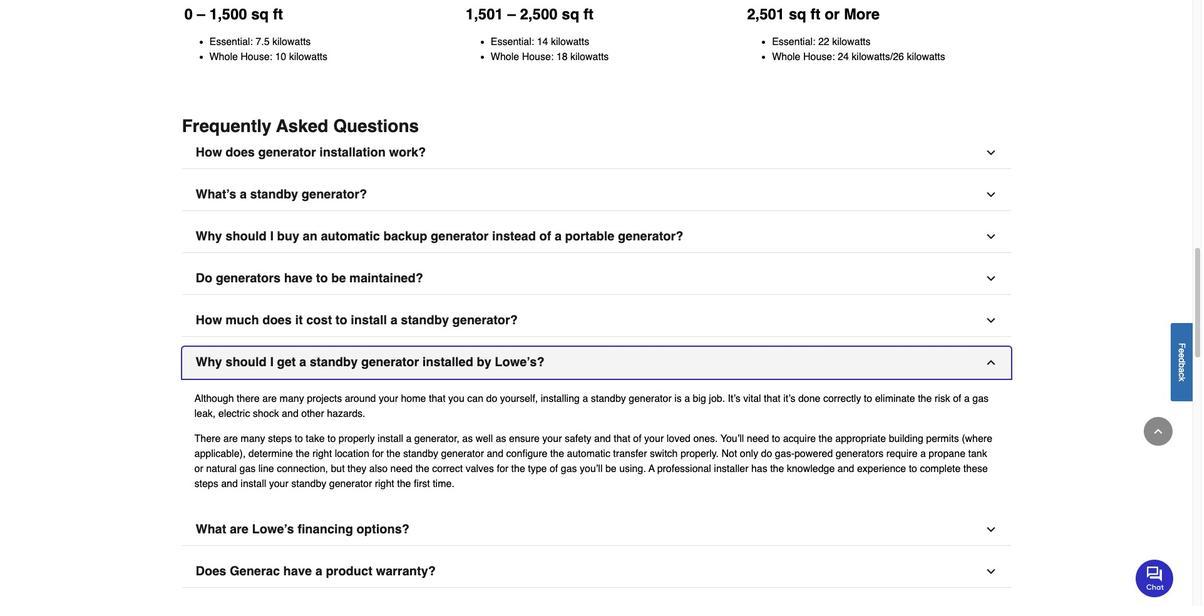 Task type: describe. For each thing, give the bounding box(es) containing it.
by
[[477, 355, 491, 369]]

generator up home
[[361, 355, 419, 369]]

properly.
[[681, 448, 719, 460]]

f
[[1177, 343, 1187, 348]]

a left generator,
[[406, 433, 412, 445]]

does inside button
[[226, 145, 255, 160]]

of inside 'although there are many projects around your home that you can do yourself, installing a standby generator is a big job. it's vital that it's done correctly to eliminate the risk of a gas leak, electric shock and other hazards.'
[[953, 393, 962, 404]]

you'll
[[580, 463, 603, 475]]

a left the portable at the top of the page
[[555, 229, 562, 244]]

1,501 – 2,500 sq ft
[[466, 6, 594, 23]]

get
[[277, 355, 296, 369]]

and down well
[[487, 448, 504, 460]]

have for generac
[[283, 564, 312, 579]]

0 horizontal spatial gas
[[240, 463, 256, 475]]

d
[[1177, 358, 1187, 363]]

and down natural
[[221, 478, 238, 490]]

questions
[[333, 116, 419, 136]]

1 horizontal spatial right
[[375, 478, 394, 490]]

22
[[818, 36, 830, 48]]

how for how much does it cost to install a standby generator?
[[196, 313, 222, 327]]

asked
[[276, 116, 328, 136]]

you'll
[[721, 433, 744, 445]]

do inside there are many steps to take to properly install a generator, as well as ensure your safety and that of your loved ones. you'll need to acquire the appropriate building permits (where applicable), determine the right location for the standby generator and configure the automatic transfer switch properly. not only do gas-powered generators require a propane tank or natural gas line connection, but they also need the correct valves for the type of gas you'll be using. a professional installer has the knowledge and experience to complete these steps and install your standby generator right the first time.
[[761, 448, 772, 460]]

why should i buy an automatic backup generator instead of a portable generator?
[[196, 229, 683, 244]]

natural
[[206, 463, 237, 475]]

1,500
[[209, 6, 247, 23]]

kilowatts up 10
[[272, 36, 311, 48]]

house: for ft
[[803, 51, 835, 63]]

standby down generator,
[[403, 448, 438, 460]]

first
[[414, 478, 430, 490]]

a inside "button"
[[391, 313, 397, 327]]

18
[[557, 51, 568, 63]]

chevron down image for automatic
[[985, 230, 997, 243]]

the right configure
[[550, 448, 564, 460]]

professional
[[657, 463, 711, 475]]

be inside the do generators have to be maintained? button
[[331, 271, 346, 285]]

also
[[369, 463, 388, 475]]

0
[[184, 6, 193, 23]]

should for buy
[[226, 229, 267, 244]]

home
[[401, 393, 426, 404]]

b
[[1177, 363, 1187, 368]]

determine
[[248, 448, 293, 460]]

1,501
[[466, 6, 503, 23]]

should for get
[[226, 355, 267, 369]]

tank
[[968, 448, 987, 460]]

chevron up image
[[985, 356, 997, 369]]

what's a standby generator?
[[196, 187, 367, 202]]

permits
[[926, 433, 959, 445]]

1 e from the top
[[1177, 348, 1187, 353]]

2,501
[[747, 6, 785, 23]]

2 as from the left
[[496, 433, 506, 445]]

an
[[303, 229, 317, 244]]

2 e from the top
[[1177, 353, 1187, 358]]

essential: 14 kilowatts whole house: 18 kilowatts
[[491, 36, 609, 63]]

standby down connection,
[[291, 478, 326, 490]]

1 as from the left
[[462, 433, 473, 445]]

chevron down image for what are lowe's financing options?
[[985, 523, 997, 536]]

not
[[722, 448, 737, 460]]

your inside 'although there are many projects around your home that you can do yourself, installing a standby generator is a big job. it's vital that it's done correctly to eliminate the risk of a gas leak, electric shock and other hazards.'
[[379, 393, 398, 404]]

generator up correct
[[441, 448, 484, 460]]

portable
[[565, 229, 615, 244]]

powered
[[795, 448, 833, 460]]

sq for 2,500
[[562, 6, 579, 23]]

how for how does generator installation work?
[[196, 145, 222, 160]]

chevron down image for does generac have a product warranty?
[[985, 565, 997, 578]]

1 horizontal spatial steps
[[268, 433, 292, 445]]

generator inside button
[[258, 145, 316, 160]]

valves
[[466, 463, 494, 475]]

that inside there are many steps to take to properly install a generator, as well as ensure your safety and that of your loved ones. you'll need to acquire the appropriate building permits (where applicable), determine the right location for the standby generator and configure the automatic transfer switch properly. not only do gas-powered generators require a propane tank or natural gas line connection, but they also need the correct valves for the type of gas you'll be using. a professional installer has the knowledge and experience to complete these steps and install your standby generator right the first time.
[[614, 433, 631, 445]]

risk
[[935, 393, 950, 404]]

more
[[844, 6, 880, 23]]

acquire
[[783, 433, 816, 445]]

0 vertical spatial need
[[747, 433, 769, 445]]

house: for 1,500
[[241, 51, 272, 63]]

do generators have to be maintained? button
[[182, 263, 1011, 295]]

much
[[226, 313, 259, 327]]

are for lowe's
[[230, 522, 249, 537]]

eliminate
[[875, 393, 915, 404]]

have for generators
[[284, 271, 313, 285]]

house: for 2,500
[[522, 51, 554, 63]]

lowe's?
[[495, 355, 545, 369]]

and inside 'although there are many projects around your home that you can do yourself, installing a standby generator is a big job. it's vital that it's done correctly to eliminate the risk of a gas leak, electric shock and other hazards.'
[[282, 408, 299, 419]]

7.5
[[256, 36, 270, 48]]

24
[[838, 51, 849, 63]]

safety
[[565, 433, 592, 445]]

standby up buy
[[250, 187, 298, 202]]

a right is
[[685, 393, 690, 404]]

can
[[467, 393, 483, 404]]

a
[[649, 463, 655, 475]]

the down gas-
[[770, 463, 784, 475]]

the up also
[[387, 448, 400, 460]]

a up the k
[[1177, 368, 1187, 372]]

the up powered
[[819, 433, 833, 445]]

the up first
[[416, 463, 429, 475]]

a right the installing
[[583, 393, 588, 404]]

generator,
[[414, 433, 460, 445]]

product
[[326, 564, 372, 579]]

i for buy
[[270, 229, 274, 244]]

shock
[[253, 408, 279, 419]]

ft for 0 – 1,500 sq ft
[[273, 6, 283, 23]]

transfer
[[613, 448, 647, 460]]

properly
[[339, 433, 375, 445]]

a right get
[[299, 355, 306, 369]]

generator? inside the why should i buy an automatic backup generator instead of a portable generator? button
[[618, 229, 683, 244]]

your up switch
[[644, 433, 664, 445]]

14
[[537, 36, 548, 48]]

to up gas-
[[772, 433, 780, 445]]

why should i get a standby generator installed by lowe's? button
[[182, 347, 1011, 379]]

building
[[889, 433, 923, 445]]

generac
[[230, 564, 280, 579]]

generators inside there are many steps to take to properly install a generator, as well as ensure your safety and that of your loved ones. you'll need to acquire the appropriate building permits (where applicable), determine the right location for the standby generator and configure the automatic transfer switch properly. not only do gas-powered generators require a propane tank or natural gas line connection, but they also need the correct valves for the type of gas you'll be using. a professional installer has the knowledge and experience to complete these steps and install your standby generator right the first time.
[[836, 448, 884, 460]]

k
[[1177, 377, 1187, 381]]

sq for 1,500
[[251, 6, 269, 23]]

2,501 sq ft or more
[[747, 6, 880, 23]]

automatic inside there are many steps to take to properly install a generator, as well as ensure your safety and that of your loved ones. you'll need to acquire the appropriate building permits (where applicable), determine the right location for the standby generator and configure the automatic transfer switch properly. not only do gas-powered generators require a propane tank or natural gas line connection, but they also need the correct valves for the type of gas you'll be using. a professional installer has the knowledge and experience to complete these steps and install your standby generator right the first time.
[[567, 448, 610, 460]]

why for why should i get a standby generator installed by lowe's?
[[196, 355, 222, 369]]

why should i buy an automatic backup generator instead of a portable generator? button
[[182, 221, 1011, 253]]

frequently asked questions
[[182, 116, 419, 136]]

to right take
[[328, 433, 336, 445]]

vital
[[743, 393, 761, 404]]

cost
[[306, 313, 332, 327]]

of right type
[[550, 463, 558, 475]]

instead
[[492, 229, 536, 244]]

to inside "button"
[[336, 313, 347, 327]]

does inside "button"
[[262, 313, 292, 327]]

your down line
[[269, 478, 289, 490]]

applicable),
[[194, 448, 246, 460]]

10
[[275, 51, 286, 63]]

– for 1,501
[[508, 6, 516, 23]]

although
[[194, 393, 234, 404]]

why for why should i buy an automatic backup generator instead of a portable generator?
[[196, 229, 222, 244]]

how does generator installation work?
[[196, 145, 426, 160]]

do generators have to be maintained?
[[196, 271, 423, 285]]

chat invite button image
[[1136, 559, 1174, 597]]

does generac have a product warranty? button
[[182, 556, 1011, 588]]

frequently
[[182, 116, 272, 136]]

the left first
[[397, 478, 411, 490]]

ensure
[[509, 433, 540, 445]]

f e e d b a c k button
[[1171, 323, 1193, 401]]

it's
[[783, 393, 796, 404]]



Task type: vqa. For each thing, say whether or not it's contained in the screenshot.
Training
no



Task type: locate. For each thing, give the bounding box(es) containing it.
1 vertical spatial need
[[390, 463, 413, 475]]

3 sq from the left
[[789, 6, 806, 23]]

chevron down image
[[985, 146, 997, 159], [985, 314, 997, 327], [985, 523, 997, 536], [985, 565, 997, 578]]

chevron down image for how does generator installation work?
[[985, 146, 997, 159]]

chevron down image inside the why should i buy an automatic backup generator instead of a portable generator? button
[[985, 230, 997, 243]]

your left safety
[[542, 433, 562, 445]]

generator right backup
[[431, 229, 489, 244]]

1 why from the top
[[196, 229, 222, 244]]

0 vertical spatial for
[[372, 448, 384, 460]]

are up shock
[[262, 393, 277, 404]]

install down line
[[241, 478, 266, 490]]

whole down '1,500'
[[209, 51, 238, 63]]

1 whole from the left
[[209, 51, 238, 63]]

0 vertical spatial why
[[196, 229, 222, 244]]

kilowatts up 24
[[832, 36, 871, 48]]

0 horizontal spatial for
[[372, 448, 384, 460]]

1 horizontal spatial sq
[[562, 6, 579, 23]]

how much does it cost to install a standby generator? button
[[182, 305, 1011, 337]]

that left you
[[429, 393, 446, 404]]

to right correctly
[[864, 393, 872, 404]]

job.
[[709, 393, 725, 404]]

sq right '2,501'
[[789, 6, 806, 23]]

0 horizontal spatial sq
[[251, 6, 269, 23]]

house: inside essential: 14 kilowatts whole house: 18 kilowatts
[[522, 51, 554, 63]]

steps up determine
[[268, 433, 292, 445]]

essential: for 2,500
[[491, 36, 534, 48]]

0 vertical spatial how
[[196, 145, 222, 160]]

do
[[196, 271, 212, 285]]

2 horizontal spatial whole
[[772, 51, 801, 63]]

1 vertical spatial be
[[605, 463, 617, 475]]

1 vertical spatial install
[[378, 433, 403, 445]]

to down require
[[909, 463, 917, 475]]

around
[[345, 393, 376, 404]]

correctly
[[823, 393, 861, 404]]

house: inside essential: 22 kilowatts whole house: 24 kilowatts/26 kilowatts
[[803, 51, 835, 63]]

why should i get a standby generator installed by lowe's?
[[196, 355, 545, 369]]

2 horizontal spatial that
[[764, 393, 781, 404]]

they
[[348, 463, 367, 475]]

f e e d b a c k
[[1177, 343, 1187, 381]]

1 vertical spatial should
[[226, 355, 267, 369]]

1 horizontal spatial be
[[605, 463, 617, 475]]

many up other
[[280, 393, 304, 404]]

0 horizontal spatial essential:
[[209, 36, 253, 48]]

1 horizontal spatial generator?
[[452, 313, 518, 327]]

ft up 22
[[811, 6, 821, 23]]

why up although
[[196, 355, 222, 369]]

1 essential: from the left
[[209, 36, 253, 48]]

gas left you'll at the bottom of the page
[[561, 463, 577, 475]]

the up connection,
[[296, 448, 310, 460]]

many inside 'although there are many projects around your home that you can do yourself, installing a standby generator is a big job. it's vital that it's done correctly to eliminate the risk of a gas leak, electric shock and other hazards.'
[[280, 393, 304, 404]]

kilowatts up 18
[[551, 36, 589, 48]]

2 chevron down image from the top
[[985, 230, 997, 243]]

line
[[258, 463, 274, 475]]

0 vertical spatial generator?
[[302, 187, 367, 202]]

1 horizontal spatial need
[[747, 433, 769, 445]]

steps
[[268, 433, 292, 445], [194, 478, 218, 490]]

to inside button
[[316, 271, 328, 285]]

well
[[476, 433, 493, 445]]

gas down chevron up image
[[973, 393, 989, 404]]

there
[[237, 393, 260, 404]]

ft for 1,501 – 2,500 sq ft
[[584, 6, 594, 23]]

how
[[196, 145, 222, 160], [196, 313, 222, 327]]

how down frequently
[[196, 145, 222, 160]]

2 horizontal spatial essential:
[[772, 36, 816, 48]]

for up also
[[372, 448, 384, 460]]

steps down natural
[[194, 478, 218, 490]]

chevron down image inside the how much does it cost to install a standby generator? "button"
[[985, 314, 997, 327]]

how inside "button"
[[196, 313, 222, 327]]

kilowatts right 10
[[289, 51, 328, 63]]

and left other
[[282, 408, 299, 419]]

0 vertical spatial steps
[[268, 433, 292, 445]]

are inside there are many steps to take to properly install a generator, as well as ensure your safety and that of your loved ones. you'll need to acquire the appropriate building permits (where applicable), determine the right location for the standby generator and configure the automatic transfer switch properly. not only do gas-powered generators require a propane tank or natural gas line connection, but they also need the correct valves for the type of gas you'll be using. a professional installer has the knowledge and experience to complete these steps and install your standby generator right the first time.
[[223, 433, 238, 445]]

1 vertical spatial steps
[[194, 478, 218, 490]]

sq right the 2,500
[[562, 6, 579, 23]]

right
[[312, 448, 332, 460], [375, 478, 394, 490]]

1 horizontal spatial –
[[508, 6, 516, 23]]

1 horizontal spatial gas
[[561, 463, 577, 475]]

essential: inside essential: 7.5 kilowatts whole house: 10 kilowatts
[[209, 36, 253, 48]]

0 vertical spatial are
[[262, 393, 277, 404]]

0 horizontal spatial do
[[486, 393, 497, 404]]

yourself,
[[500, 393, 538, 404]]

standby up the projects
[[310, 355, 358, 369]]

does down frequently
[[226, 145, 255, 160]]

be up how much does it cost to install a standby generator?
[[331, 271, 346, 285]]

1 horizontal spatial whole
[[491, 51, 519, 63]]

a right what's
[[240, 187, 247, 202]]

0 vertical spatial have
[[284, 271, 313, 285]]

0 horizontal spatial ft
[[273, 6, 283, 23]]

whole for 2,501
[[772, 51, 801, 63]]

0 horizontal spatial generators
[[216, 271, 281, 285]]

these
[[964, 463, 988, 475]]

1 chevron down image from the top
[[985, 188, 997, 201]]

2 horizontal spatial gas
[[973, 393, 989, 404]]

chevron down image for maintained?
[[985, 272, 997, 285]]

2 should from the top
[[226, 355, 267, 369]]

essential: for ft
[[772, 36, 816, 48]]

0 vertical spatial automatic
[[321, 229, 380, 244]]

many up determine
[[241, 433, 265, 445]]

other
[[301, 408, 324, 419]]

0 horizontal spatial generator?
[[302, 187, 367, 202]]

warranty?
[[376, 564, 436, 579]]

0 vertical spatial many
[[280, 393, 304, 404]]

1 vertical spatial do
[[761, 448, 772, 460]]

whole for 0
[[209, 51, 238, 63]]

many inside there are many steps to take to properly install a generator, as well as ensure your safety and that of your loved ones. you'll need to acquire the appropriate building permits (where applicable), determine the right location for the standby generator and configure the automatic transfer switch properly. not only do gas-powered generators require a propane tank or natural gas line connection, but they also need the correct valves for the type of gas you'll be using. a professional installer has the knowledge and experience to complete these steps and install your standby generator right the first time.
[[241, 433, 265, 445]]

do inside 'although there are many projects around your home that you can do yourself, installing a standby generator is a big job. it's vital that it's done correctly to eliminate the risk of a gas leak, electric shock and other hazards.'
[[486, 393, 497, 404]]

gas inside 'although there are many projects around your home that you can do yourself, installing a standby generator is a big job. it's vital that it's done correctly to eliminate the risk of a gas leak, electric shock and other hazards.'
[[973, 393, 989, 404]]

a left product
[[315, 564, 322, 579]]

done
[[798, 393, 821, 404]]

1 vertical spatial or
[[194, 463, 203, 475]]

have up it
[[284, 271, 313, 285]]

0 horizontal spatial house:
[[241, 51, 272, 63]]

2 chevron down image from the top
[[985, 314, 997, 327]]

what are lowe's financing options? button
[[182, 514, 1011, 546]]

2 how from the top
[[196, 313, 222, 327]]

0 vertical spatial does
[[226, 145, 255, 160]]

whole down '2,501'
[[772, 51, 801, 63]]

are for many
[[223, 433, 238, 445]]

a right require
[[920, 448, 926, 460]]

essential: 7.5 kilowatts whole house: 10 kilowatts
[[209, 36, 328, 63]]

ft up essential: 7.5 kilowatts whole house: 10 kilowatts
[[273, 6, 283, 23]]

or up 22
[[825, 6, 840, 23]]

whole inside essential: 14 kilowatts whole house: 18 kilowatts
[[491, 51, 519, 63]]

chevron down image inside does generac have a product warranty? button
[[985, 565, 997, 578]]

need right also
[[390, 463, 413, 475]]

0 horizontal spatial be
[[331, 271, 346, 285]]

chevron down image
[[985, 188, 997, 201], [985, 230, 997, 243], [985, 272, 997, 285]]

a
[[240, 187, 247, 202], [555, 229, 562, 244], [391, 313, 397, 327], [299, 355, 306, 369], [1177, 368, 1187, 372], [583, 393, 588, 404], [685, 393, 690, 404], [964, 393, 970, 404], [406, 433, 412, 445], [920, 448, 926, 460], [315, 564, 322, 579]]

buy
[[277, 229, 299, 244]]

3 chevron down image from the top
[[985, 523, 997, 536]]

configure
[[506, 448, 548, 460]]

are inside 'although there are many projects around your home that you can do yourself, installing a standby generator is a big job. it's vital that it's done correctly to eliminate the risk of a gas leak, electric shock and other hazards.'
[[262, 393, 277, 404]]

essential: inside essential: 22 kilowatts whole house: 24 kilowatts/26 kilowatts
[[772, 36, 816, 48]]

1 horizontal spatial or
[[825, 6, 840, 23]]

generator left is
[[629, 393, 672, 404]]

0 vertical spatial right
[[312, 448, 332, 460]]

1 horizontal spatial do
[[761, 448, 772, 460]]

essential: 22 kilowatts whole house: 24 kilowatts/26 kilowatts
[[772, 36, 945, 63]]

hazards.
[[327, 408, 365, 419]]

the
[[918, 393, 932, 404], [819, 433, 833, 445], [296, 448, 310, 460], [387, 448, 400, 460], [550, 448, 564, 460], [416, 463, 429, 475], [511, 463, 525, 475], [770, 463, 784, 475], [397, 478, 411, 490]]

0 vertical spatial should
[[226, 229, 267, 244]]

0 vertical spatial chevron down image
[[985, 188, 997, 201]]

1 horizontal spatial generators
[[836, 448, 884, 460]]

1 i from the top
[[270, 229, 274, 244]]

house: inside essential: 7.5 kilowatts whole house: 10 kilowatts
[[241, 51, 272, 63]]

3 chevron down image from the top
[[985, 272, 997, 285]]

that left "it's"
[[764, 393, 781, 404]]

4 chevron down image from the top
[[985, 565, 997, 578]]

does generac have a product warranty?
[[196, 564, 436, 579]]

generator? right the portable at the top of the page
[[618, 229, 683, 244]]

should
[[226, 229, 267, 244], [226, 355, 267, 369]]

chevron down image inside what's a standby generator? button
[[985, 188, 997, 201]]

how left much
[[196, 313, 222, 327]]

how inside button
[[196, 145, 222, 160]]

1 horizontal spatial that
[[614, 433, 631, 445]]

sq
[[251, 6, 269, 23], [562, 6, 579, 23], [789, 6, 806, 23]]

essential: for 1,500
[[209, 36, 253, 48]]

0 horizontal spatial whole
[[209, 51, 238, 63]]

chevron down image for how much does it cost to install a standby generator?
[[985, 314, 997, 327]]

e
[[1177, 348, 1187, 353], [1177, 353, 1187, 358]]

right down also
[[375, 478, 394, 490]]

propane
[[929, 448, 966, 460]]

1 horizontal spatial essential:
[[491, 36, 534, 48]]

ft
[[273, 6, 283, 23], [584, 6, 594, 23], [811, 6, 821, 23]]

maintained?
[[349, 271, 423, 285]]

2 ft from the left
[[584, 6, 594, 23]]

essential: left 22
[[772, 36, 816, 48]]

loved
[[667, 433, 691, 445]]

0 vertical spatial install
[[351, 313, 387, 327]]

0 vertical spatial do
[[486, 393, 497, 404]]

1 sq from the left
[[251, 6, 269, 23]]

1 chevron down image from the top
[[985, 146, 997, 159]]

have inside does generac have a product warranty? button
[[283, 564, 312, 579]]

backup
[[384, 229, 427, 244]]

automatic
[[321, 229, 380, 244], [567, 448, 610, 460]]

the inside 'although there are many projects around your home that you can do yourself, installing a standby generator is a big job. it's vital that it's done correctly to eliminate the risk of a gas leak, electric shock and other hazards.'
[[918, 393, 932, 404]]

a right risk
[[964, 393, 970, 404]]

1 vertical spatial does
[[262, 313, 292, 327]]

generator down they on the bottom left of the page
[[329, 478, 372, 490]]

standby down why should i get a standby generator installed by lowe's? button
[[591, 393, 626, 404]]

generators inside button
[[216, 271, 281, 285]]

1 vertical spatial i
[[270, 355, 274, 369]]

or inside there are many steps to take to properly install a generator, as well as ensure your safety and that of your loved ones. you'll need to acquire the appropriate building permits (where applicable), determine the right location for the standby generator and configure the automatic transfer switch properly. not only do gas-powered generators require a propane tank or natural gas line connection, but they also need the correct valves for the type of gas you'll be using. a professional installer has the knowledge and experience to complete these steps and install your standby generator right the first time.
[[194, 463, 203, 475]]

why
[[196, 229, 222, 244], [196, 355, 222, 369]]

for right valves
[[497, 463, 509, 475]]

generator? down installation
[[302, 187, 367, 202]]

to right the cost
[[336, 313, 347, 327]]

1 vertical spatial generators
[[836, 448, 884, 460]]

for
[[372, 448, 384, 460], [497, 463, 509, 475]]

1 vertical spatial right
[[375, 478, 394, 490]]

has
[[751, 463, 768, 475]]

ft right the 2,500
[[584, 6, 594, 23]]

chevron down image inside how does generator installation work? button
[[985, 146, 997, 159]]

and down appropriate
[[838, 463, 854, 475]]

generator? inside the how much does it cost to install a standby generator? "button"
[[452, 313, 518, 327]]

1 horizontal spatial does
[[262, 313, 292, 327]]

of up transfer
[[633, 433, 642, 445]]

2 – from the left
[[508, 6, 516, 23]]

sq up 7.5
[[251, 6, 269, 23]]

how does generator installation work? button
[[182, 137, 1011, 169]]

2 horizontal spatial ft
[[811, 6, 821, 23]]

you
[[448, 393, 465, 404]]

1 vertical spatial are
[[223, 433, 238, 445]]

1 vertical spatial how
[[196, 313, 222, 327]]

2 whole from the left
[[491, 51, 519, 63]]

3 ft from the left
[[811, 6, 821, 23]]

0 horizontal spatial automatic
[[321, 229, 380, 244]]

your left home
[[379, 393, 398, 404]]

gas-
[[775, 448, 795, 460]]

3 whole from the left
[[772, 51, 801, 63]]

0 horizontal spatial as
[[462, 433, 473, 445]]

does left it
[[262, 313, 292, 327]]

or
[[825, 6, 840, 23], [194, 463, 203, 475]]

what's a standby generator? button
[[182, 179, 1011, 211]]

installed
[[423, 355, 473, 369]]

there are many steps to take to properly install a generator, as well as ensure your safety and that of your loved ones. you'll need to acquire the appropriate building permits (where applicable), determine the right location for the standby generator and configure the automatic transfer switch properly. not only do gas-powered generators require a propane tank or natural gas line connection, but they also need the correct valves for the type of gas you'll be using. a professional installer has the knowledge and experience to complete these steps and install your standby generator right the first time.
[[194, 433, 993, 490]]

there
[[194, 433, 221, 445]]

– right 1,501
[[508, 6, 516, 23]]

that
[[429, 393, 446, 404], [764, 393, 781, 404], [614, 433, 631, 445]]

installer
[[714, 463, 749, 475]]

2 vertical spatial install
[[241, 478, 266, 490]]

chevron up image
[[1152, 425, 1165, 438]]

of inside button
[[539, 229, 551, 244]]

3 essential: from the left
[[772, 36, 816, 48]]

2 horizontal spatial house:
[[803, 51, 835, 63]]

1 ft from the left
[[273, 6, 283, 23]]

1 house: from the left
[[241, 51, 272, 63]]

the left risk
[[918, 393, 932, 404]]

have
[[284, 271, 313, 285], [283, 564, 312, 579]]

electric
[[218, 408, 250, 419]]

the down configure
[[511, 463, 525, 475]]

how much does it cost to install a standby generator?
[[196, 313, 518, 327]]

a down maintained?
[[391, 313, 397, 327]]

location
[[335, 448, 369, 460]]

type
[[528, 463, 547, 475]]

0 horizontal spatial –
[[197, 6, 205, 23]]

whole inside essential: 7.5 kilowatts whole house: 10 kilowatts
[[209, 51, 238, 63]]

1 horizontal spatial as
[[496, 433, 506, 445]]

1 horizontal spatial house:
[[522, 51, 554, 63]]

0 horizontal spatial right
[[312, 448, 332, 460]]

that up transfer
[[614, 433, 631, 445]]

lowe's
[[252, 522, 294, 537]]

2 house: from the left
[[522, 51, 554, 63]]

0 horizontal spatial or
[[194, 463, 203, 475]]

and right safety
[[594, 433, 611, 445]]

install up the why should i get a standby generator installed by lowe's? on the left of page
[[351, 313, 387, 327]]

1 horizontal spatial ft
[[584, 6, 594, 23]]

be right you'll at the bottom of the page
[[605, 463, 617, 475]]

essential: left 14
[[491, 36, 534, 48]]

whole down 1,501
[[491, 51, 519, 63]]

generator down frequently asked questions
[[258, 145, 316, 160]]

be inside there are many steps to take to properly install a generator, as well as ensure your safety and that of your loved ones. you'll need to acquire the appropriate building permits (where applicable), determine the right location for the standby generator and configure the automatic transfer switch properly. not only do gas-powered generators require a propane tank or natural gas line connection, but they also need the correct valves for the type of gas you'll be using. a professional installer has the knowledge and experience to complete these steps and install your standby generator right the first time.
[[605, 463, 617, 475]]

chevron down image inside the do generators have to be maintained? button
[[985, 272, 997, 285]]

it's
[[728, 393, 741, 404]]

appropriate
[[835, 433, 886, 445]]

generator? inside what's a standby generator? button
[[302, 187, 367, 202]]

whole
[[209, 51, 238, 63], [491, 51, 519, 63], [772, 51, 801, 63]]

should up the there
[[226, 355, 267, 369]]

are right what
[[230, 522, 249, 537]]

0 horizontal spatial need
[[390, 463, 413, 475]]

– right 0
[[197, 6, 205, 23]]

financing
[[298, 522, 353, 537]]

have inside the do generators have to be maintained? button
[[284, 271, 313, 285]]

essential: inside essential: 14 kilowatts whole house: 18 kilowatts
[[491, 36, 534, 48]]

1 vertical spatial chevron down image
[[985, 230, 997, 243]]

need up "only" at the bottom right of page
[[747, 433, 769, 445]]

do up has
[[761, 448, 772, 460]]

installation
[[320, 145, 386, 160]]

2 sq from the left
[[562, 6, 579, 23]]

1 vertical spatial have
[[283, 564, 312, 579]]

whole inside essential: 22 kilowatts whole house: 24 kilowatts/26 kilowatts
[[772, 51, 801, 63]]

generator inside 'although there are many projects around your home that you can do yourself, installing a standby generator is a big job. it's vital that it's done correctly to eliminate the risk of a gas leak, electric shock and other hazards.'
[[629, 393, 672, 404]]

1 vertical spatial many
[[241, 433, 265, 445]]

1 should from the top
[[226, 229, 267, 244]]

0 horizontal spatial does
[[226, 145, 255, 160]]

kilowatts right kilowatts/26
[[907, 51, 945, 63]]

0 horizontal spatial steps
[[194, 478, 218, 490]]

2 vertical spatial are
[[230, 522, 249, 537]]

to up the cost
[[316, 271, 328, 285]]

0 horizontal spatial many
[[241, 433, 265, 445]]

generator? up by
[[452, 313, 518, 327]]

1 vertical spatial why
[[196, 355, 222, 369]]

to left take
[[295, 433, 303, 445]]

whole for 1,501
[[491, 51, 519, 63]]

1 – from the left
[[197, 6, 205, 23]]

standby inside 'although there are many projects around your home that you can do yourself, installing a standby generator is a big job. it's vital that it's done correctly to eliminate the risk of a gas leak, electric shock and other hazards.'
[[591, 393, 626, 404]]

should left buy
[[226, 229, 267, 244]]

installing
[[541, 393, 580, 404]]

2 horizontal spatial sq
[[789, 6, 806, 23]]

options?
[[357, 522, 410, 537]]

2 vertical spatial generator?
[[452, 313, 518, 327]]

i for get
[[270, 355, 274, 369]]

kilowatts right 18
[[570, 51, 609, 63]]

generators down appropriate
[[836, 448, 884, 460]]

– for 0
[[197, 6, 205, 23]]

to inside 'although there are many projects around your home that you can do yourself, installing a standby generator is a big job. it's vital that it's done correctly to eliminate the risk of a gas leak, electric shock and other hazards.'
[[864, 393, 872, 404]]

c
[[1177, 372, 1187, 377]]

but
[[331, 463, 345, 475]]

0 vertical spatial be
[[331, 271, 346, 285]]

essential: down "0 – 1,500 sq ft"
[[209, 36, 253, 48]]

kilowatts/26
[[852, 51, 904, 63]]

2 i from the top
[[270, 355, 274, 369]]

are inside button
[[230, 522, 249, 537]]

essential:
[[209, 36, 253, 48], [491, 36, 534, 48], [772, 36, 816, 48]]

1 vertical spatial automatic
[[567, 448, 610, 460]]

1 vertical spatial for
[[497, 463, 509, 475]]

gas
[[973, 393, 989, 404], [240, 463, 256, 475], [561, 463, 577, 475]]

is
[[675, 393, 682, 404]]

chevron down image inside what are lowe's financing options? button
[[985, 523, 997, 536]]

of right instead
[[539, 229, 551, 244]]

scroll to top element
[[1144, 417, 1173, 446]]

0 vertical spatial or
[[825, 6, 840, 23]]

to
[[316, 271, 328, 285], [336, 313, 347, 327], [864, 393, 872, 404], [295, 433, 303, 445], [328, 433, 336, 445], [772, 433, 780, 445], [909, 463, 917, 475]]

2 why from the top
[[196, 355, 222, 369]]

1 horizontal spatial automatic
[[567, 448, 610, 460]]

0 vertical spatial i
[[270, 229, 274, 244]]

house: down 14
[[522, 51, 554, 63]]

what are lowe's financing options?
[[196, 522, 410, 537]]

1 how from the top
[[196, 145, 222, 160]]

1 horizontal spatial many
[[280, 393, 304, 404]]

2 vertical spatial chevron down image
[[985, 272, 997, 285]]

0 horizontal spatial that
[[429, 393, 446, 404]]

automatic inside button
[[321, 229, 380, 244]]

1 vertical spatial generator?
[[618, 229, 683, 244]]

automatic right the an
[[321, 229, 380, 244]]

0 vertical spatial generators
[[216, 271, 281, 285]]

standby inside "button"
[[401, 313, 449, 327]]

2 horizontal spatial generator?
[[618, 229, 683, 244]]

1 horizontal spatial for
[[497, 463, 509, 475]]

switch
[[650, 448, 678, 460]]

why up do
[[196, 229, 222, 244]]

as left well
[[462, 433, 473, 445]]

2 essential: from the left
[[491, 36, 534, 48]]

generators up much
[[216, 271, 281, 285]]

install inside "button"
[[351, 313, 387, 327]]

3 house: from the left
[[803, 51, 835, 63]]



